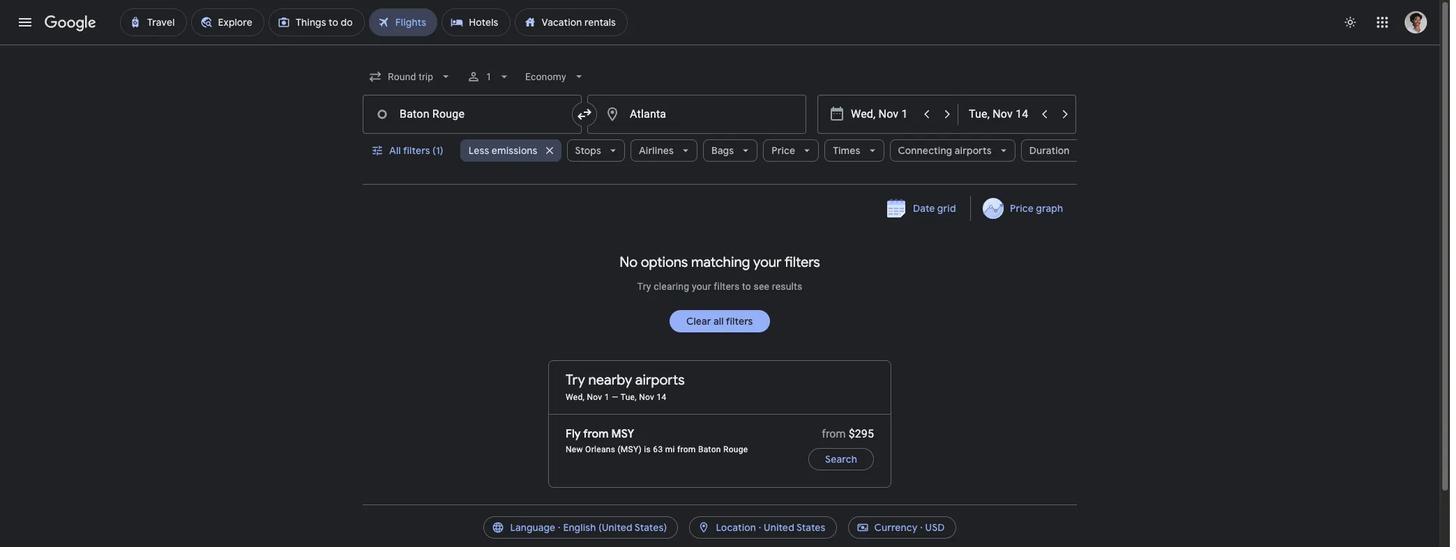 Task type: describe. For each thing, give the bounding box(es) containing it.
less emissions
[[469, 144, 538, 157]]

all
[[714, 315, 724, 328]]

all filters (1)
[[389, 144, 444, 157]]

duration
[[1030, 144, 1070, 157]]

date grid button
[[877, 196, 968, 221]]

duration button
[[1021, 134, 1094, 167]]

states
[[797, 522, 826, 534]]

price graph button
[[974, 196, 1074, 221]]

loading results progress bar
[[0, 45, 1440, 47]]

price graph
[[1010, 202, 1063, 215]]

(1)
[[433, 144, 444, 157]]

Return text field
[[969, 96, 1033, 133]]

fly from msy new orleans (msy) is 63 mi from baton rouge
[[566, 428, 748, 455]]

1 nov from the left
[[587, 393, 602, 403]]

tue,
[[621, 393, 637, 403]]

times
[[833, 144, 861, 157]]

295 US dollars text field
[[849, 428, 874, 441]]

location
[[716, 522, 756, 534]]

bags
[[712, 144, 734, 157]]

orleans
[[585, 445, 615, 455]]

0 vertical spatial your
[[754, 254, 782, 271]]

1 horizontal spatial from
[[677, 445, 696, 455]]

try nearby airports wed, nov 1 — tue, nov 14
[[566, 372, 685, 403]]

graph
[[1036, 202, 1063, 215]]

2 nov from the left
[[639, 393, 655, 403]]

price for price
[[772, 144, 796, 157]]

1 button
[[461, 60, 517, 93]]

clear
[[687, 315, 712, 328]]

grid
[[938, 202, 956, 215]]

united states
[[764, 522, 826, 534]]

main menu image
[[17, 14, 33, 31]]

emissions
[[492, 144, 538, 157]]

main content containing no options matching your filters
[[363, 196, 1077, 488]]

connecting
[[898, 144, 953, 157]]

2 horizontal spatial from
[[822, 428, 846, 441]]

0 horizontal spatial your
[[692, 281, 711, 292]]

mi
[[665, 445, 675, 455]]

clear all filters
[[687, 315, 753, 328]]

airports inside try nearby airports wed, nov 1 — tue, nov 14
[[636, 372, 685, 389]]

stops button
[[567, 134, 625, 167]]

clear all filters button
[[670, 305, 770, 338]]

0 horizontal spatial from
[[583, 428, 609, 442]]

1 inside popup button
[[487, 71, 492, 82]]

connecting airports
[[898, 144, 992, 157]]

results
[[772, 281, 803, 292]]

wed,
[[566, 393, 585, 403]]

filters up results
[[785, 254, 820, 271]]

usd
[[926, 522, 945, 534]]

no options matching your filters
[[620, 254, 820, 271]]

airlines
[[639, 144, 674, 157]]

filters left to
[[714, 281, 740, 292]]

date grid
[[913, 202, 956, 215]]



Task type: vqa. For each thing, say whether or not it's contained in the screenshot.
second fare
no



Task type: locate. For each thing, give the bounding box(es) containing it.
1
[[487, 71, 492, 82], [605, 393, 610, 403]]

from
[[583, 428, 609, 442], [822, 428, 846, 441], [677, 445, 696, 455]]

0 vertical spatial airports
[[955, 144, 992, 157]]

bags button
[[703, 134, 758, 167]]

airports down return text box
[[955, 144, 992, 157]]

less emissions button
[[460, 134, 561, 167]]

united
[[764, 522, 795, 534]]

none search field containing all filters (1)
[[363, 60, 1094, 185]]

your right 'clearing'
[[692, 281, 711, 292]]

baton
[[698, 445, 721, 455]]

rouge
[[724, 445, 748, 455]]

options
[[641, 254, 688, 271]]

states)
[[635, 522, 667, 534]]

price inside price graph button
[[1010, 202, 1034, 215]]

0 vertical spatial try
[[637, 281, 651, 292]]

airports
[[955, 144, 992, 157], [636, 372, 685, 389]]

price right bags popup button
[[772, 144, 796, 157]]

to
[[742, 281, 751, 292]]

try up the wed,
[[566, 372, 585, 389]]

english (united states)
[[563, 522, 667, 534]]

nearby
[[588, 372, 632, 389]]

airlines button
[[631, 134, 698, 167]]

1 horizontal spatial price
[[1010, 202, 1034, 215]]

swap origin and destination. image
[[576, 106, 593, 123]]

filters left (1)
[[403, 144, 430, 157]]

$295
[[849, 428, 874, 441]]

msy
[[612, 428, 635, 442]]

airports inside popup button
[[955, 144, 992, 157]]

filters right all
[[726, 315, 753, 328]]

your
[[754, 254, 782, 271], [692, 281, 711, 292]]

14
[[657, 393, 667, 403]]

1 vertical spatial try
[[566, 372, 585, 389]]

price inside price popup button
[[772, 144, 796, 157]]

0 horizontal spatial nov
[[587, 393, 602, 403]]

all filters (1) button
[[363, 134, 455, 167]]

search button
[[809, 443, 874, 477]]

0 horizontal spatial try
[[566, 372, 585, 389]]

Departure text field
[[851, 96, 915, 133]]

from right mi
[[677, 445, 696, 455]]

all
[[389, 144, 401, 157]]

english
[[563, 522, 596, 534]]

times button
[[825, 134, 884, 167]]

from $295
[[822, 428, 874, 441]]

less
[[469, 144, 489, 157]]

main content
[[363, 196, 1077, 488]]

try clearing your filters to see results
[[637, 281, 803, 292]]

nov left '14'
[[639, 393, 655, 403]]

1 vertical spatial price
[[1010, 202, 1034, 215]]

0 vertical spatial 1
[[487, 71, 492, 82]]

fly
[[566, 428, 581, 442]]

language
[[510, 522, 556, 534]]

filters inside 'button'
[[403, 144, 430, 157]]

is
[[644, 445, 651, 455]]

1 vertical spatial airports
[[636, 372, 685, 389]]

(united
[[599, 522, 633, 534]]

change appearance image
[[1334, 6, 1368, 39]]

search
[[825, 454, 857, 466]]

0 horizontal spatial 1
[[487, 71, 492, 82]]

stops
[[575, 144, 601, 157]]

None text field
[[587, 95, 807, 134]]

1 vertical spatial your
[[692, 281, 711, 292]]

nov right the wed,
[[587, 393, 602, 403]]

1 horizontal spatial nov
[[639, 393, 655, 403]]

date
[[913, 202, 935, 215]]

None text field
[[363, 95, 582, 134]]

try inside try nearby airports wed, nov 1 — tue, nov 14
[[566, 372, 585, 389]]

try
[[637, 281, 651, 292], [566, 372, 585, 389]]

filters
[[403, 144, 430, 157], [785, 254, 820, 271], [714, 281, 740, 292], [726, 315, 753, 328]]

currency
[[875, 522, 918, 534]]

1 vertical spatial 1
[[605, 393, 610, 403]]

see
[[754, 281, 770, 292]]

connecting airports button
[[890, 134, 1016, 167]]

0 horizontal spatial airports
[[636, 372, 685, 389]]

None search field
[[363, 60, 1094, 185]]

1 inside try nearby airports wed, nov 1 — tue, nov 14
[[605, 393, 610, 403]]

nov
[[587, 393, 602, 403], [639, 393, 655, 403]]

matching
[[691, 254, 750, 271]]

None field
[[363, 64, 459, 89], [520, 64, 592, 89], [363, 64, 459, 89], [520, 64, 592, 89]]

price left graph
[[1010, 202, 1034, 215]]

your up see
[[754, 254, 782, 271]]

clearing
[[654, 281, 690, 292]]

price
[[772, 144, 796, 157], [1010, 202, 1034, 215]]

no
[[620, 254, 638, 271]]

try for nearby
[[566, 372, 585, 389]]

1 horizontal spatial airports
[[955, 144, 992, 157]]

try left 'clearing'
[[637, 281, 651, 292]]

new
[[566, 445, 583, 455]]

0 vertical spatial price
[[772, 144, 796, 157]]

filters inside button
[[726, 315, 753, 328]]

1 horizontal spatial 1
[[605, 393, 610, 403]]

price button
[[763, 134, 819, 167]]

price for price graph
[[1010, 202, 1034, 215]]

from up "orleans"
[[583, 428, 609, 442]]

—
[[612, 393, 619, 403]]

1 horizontal spatial try
[[637, 281, 651, 292]]

none text field inside search field
[[587, 95, 807, 134]]

from up the "search"
[[822, 428, 846, 441]]

0 horizontal spatial price
[[772, 144, 796, 157]]

try for clearing
[[637, 281, 651, 292]]

63
[[653, 445, 663, 455]]

1 horizontal spatial your
[[754, 254, 782, 271]]

airports up '14'
[[636, 372, 685, 389]]

(msy)
[[618, 445, 642, 455]]



